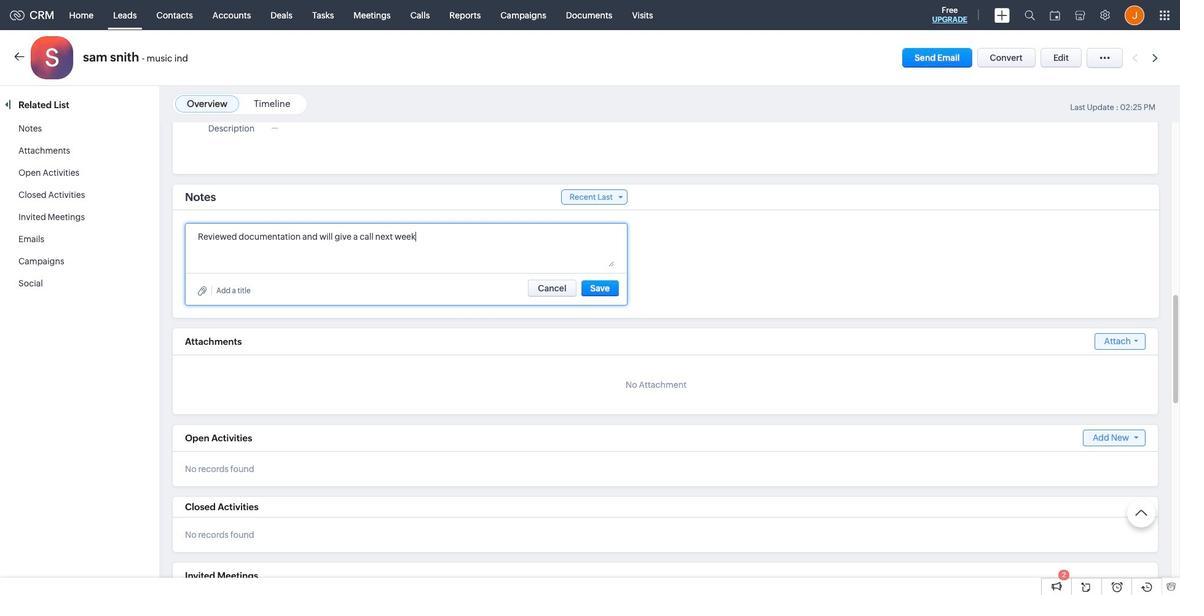 Task type: vqa. For each thing, say whether or not it's contained in the screenshot.
Marketplace
no



Task type: locate. For each thing, give the bounding box(es) containing it.
create menu element
[[988, 0, 1018, 30]]

logo image
[[10, 10, 25, 20]]

None button
[[528, 280, 577, 297], [581, 280, 619, 296], [528, 280, 577, 297], [581, 280, 619, 296]]

search image
[[1025, 10, 1036, 20]]

search element
[[1018, 0, 1043, 30]]

create menu image
[[995, 8, 1010, 22]]

profile element
[[1118, 0, 1152, 30]]



Task type: describe. For each thing, give the bounding box(es) containing it.
next record image
[[1153, 54, 1161, 62]]

profile image
[[1125, 5, 1145, 25]]

Add a note text field
[[198, 230, 614, 267]]

calendar image
[[1050, 10, 1061, 20]]

previous record image
[[1133, 54, 1138, 62]]



